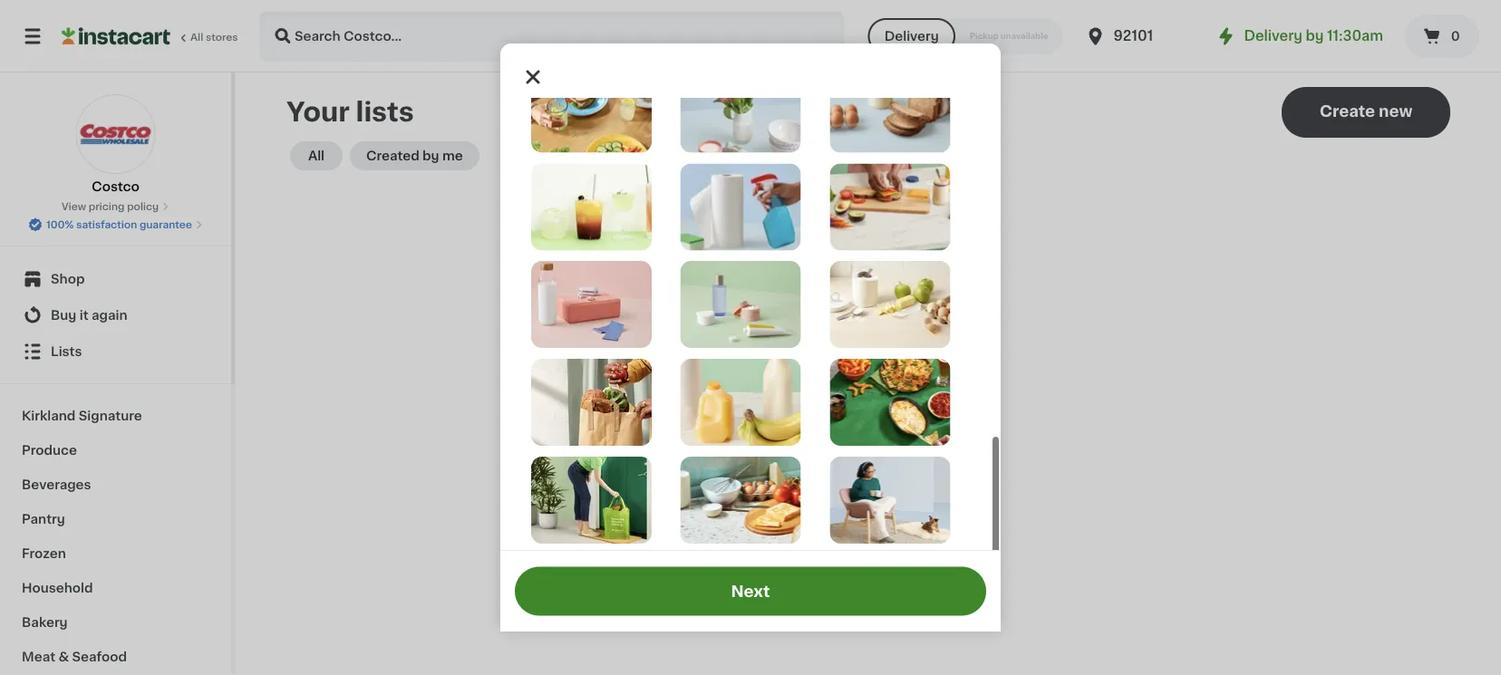 Task type: describe. For each thing, give the bounding box(es) containing it.
lists for no
[[850, 376, 883, 391]]

seafood
[[72, 651, 127, 664]]

produce link
[[11, 433, 220, 468]]

here.
[[947, 396, 979, 409]]

policy
[[127, 202, 159, 212]]

all for all
[[308, 150, 325, 162]]

bakery link
[[11, 606, 220, 640]]

all stores link
[[62, 11, 239, 62]]

new
[[1379, 104, 1413, 119]]

yet
[[887, 376, 913, 391]]

92101
[[1114, 29, 1153, 43]]

pantry link
[[11, 502, 220, 537]]

0
[[1451, 30, 1460, 43]]

an shopper setting a bag of groceries down at someone's door. image
[[531, 457, 652, 544]]

delivery for delivery
[[885, 30, 939, 43]]

lists inside the no lists yet lists you create will be saved here.
[[758, 396, 788, 409]]

service type group
[[868, 18, 1063, 54]]

view
[[62, 202, 86, 212]]

create new button
[[1282, 87, 1451, 138]]

shop
[[51, 273, 85, 286]]

stores
[[206, 32, 238, 42]]

delivery button
[[868, 18, 955, 54]]

view pricing policy link
[[62, 199, 170, 214]]

me
[[442, 150, 463, 162]]

100%
[[46, 220, 74, 230]]

you
[[791, 396, 815, 409]]

household link
[[11, 571, 220, 606]]

lists for your
[[356, 99, 414, 125]]

11:30am
[[1327, 29, 1383, 43]]

list_add_items dialog
[[500, 0, 1001, 651]]

pricing
[[89, 202, 125, 212]]

all for all stores
[[190, 32, 203, 42]]

list
[[892, 436, 916, 451]]

create for create new
[[1320, 104, 1375, 119]]

beverages link
[[11, 468, 220, 502]]

created
[[366, 150, 419, 162]]

a water bottle, yoga block, stretch band, and ear buds. image
[[531, 261, 652, 348]]

again
[[92, 309, 128, 322]]

a
[[879, 436, 888, 451]]

buy
[[51, 309, 76, 322]]

meat & seafood
[[22, 651, 127, 664]]

pantry
[[22, 513, 65, 526]]

delivery by 11:30am link
[[1215, 25, 1383, 47]]

your
[[286, 99, 350, 125]]

delivery for delivery by 11:30am
[[1244, 29, 1303, 43]]

no lists yet lists you create will be saved here.
[[758, 376, 979, 409]]

by for created
[[423, 150, 439, 162]]

household
[[22, 582, 93, 595]]

kirkland signature
[[22, 410, 142, 422]]

by for delivery
[[1306, 29, 1324, 43]]

created by me
[[366, 150, 463, 162]]

a jar of flour, a stick of sliced butter, 3 granny smith apples, a carton of 7 eggs. image
[[830, 261, 950, 348]]

all stores
[[190, 32, 238, 42]]

cotton pads, ointment, cream, and bottle of liquid. image
[[681, 261, 801, 348]]

a person preparing a sandwich on a cutting board, a bunch of carrots, a sliced avocado, a jar of mayonnaise, and a plate of potato chips. image
[[830, 163, 950, 250]]

100% satisfaction guarantee button
[[28, 214, 203, 232]]

create a list link
[[821, 433, 916, 453]]

an assortment of glasses increasing in height with various cocktails. image
[[531, 163, 652, 250]]



Task type: vqa. For each thing, say whether or not it's contained in the screenshot.
100% satisfaction guarantee
yes



Task type: locate. For each thing, give the bounding box(es) containing it.
0 horizontal spatial by
[[423, 150, 439, 162]]

a carton of 6 eggs, an open loaf of bread, and a small bottle of milk. image
[[830, 66, 950, 153]]

None search field
[[259, 11, 845, 62]]

kirkland
[[22, 410, 76, 422]]

shop link
[[11, 261, 220, 297]]

create a list
[[821, 436, 916, 451]]

next button
[[515, 567, 986, 616]]

delivery up 'a carton of 6 eggs, an open loaf of bread, and a small bottle of milk.' "image"
[[885, 30, 939, 43]]

create for create a list
[[821, 436, 875, 451]]

lists link
[[11, 334, 220, 370]]

0 horizontal spatial lists
[[51, 345, 82, 358]]

by left me
[[423, 150, 439, 162]]

lists
[[356, 99, 414, 125], [850, 376, 883, 391]]

instacart logo image
[[62, 25, 170, 47]]

a table wtih assorted snacks and drinks. image
[[830, 359, 950, 446]]

costco
[[92, 180, 139, 193]]

signature
[[79, 410, 142, 422]]

view pricing policy
[[62, 202, 159, 212]]

by
[[1306, 29, 1324, 43], [423, 150, 439, 162]]

saved
[[906, 396, 944, 409]]

satisfaction
[[76, 220, 137, 230]]

meat
[[22, 651, 55, 664]]

1 horizontal spatial all
[[308, 150, 325, 162]]

lists up created
[[356, 99, 414, 125]]

1 vertical spatial lists
[[850, 376, 883, 391]]

0 vertical spatial lists
[[51, 345, 82, 358]]

0 vertical spatial create
[[1320, 104, 1375, 119]]

all inside button
[[308, 150, 325, 162]]

1 vertical spatial all
[[308, 150, 325, 162]]

by inside button
[[423, 150, 439, 162]]

your lists
[[286, 99, 414, 125]]

it
[[80, 309, 89, 322]]

create
[[1320, 104, 1375, 119], [821, 436, 875, 451]]

a roll of paper towels, a gallon of orange juice, a small bottle of milk, a bunch of bananas. image
[[681, 359, 801, 446]]

delivery inside button
[[885, 30, 939, 43]]

a woman sitting on a chair wearing headphones holding a drink in her hand with a small brown dog on the floor by her side. image
[[830, 457, 950, 544]]

frozen
[[22, 548, 66, 560]]

create new
[[1320, 104, 1413, 119]]

no
[[824, 376, 847, 391]]

all
[[190, 32, 203, 42], [308, 150, 325, 162]]

a person holding a tomato and a grocery bag with a baguette and vegetables. image
[[531, 359, 652, 446]]

a small white vase of pink tulips, a stack of 3 white bowls, and a rolled napkin. image
[[681, 66, 801, 153]]

kirkland signature link
[[11, 399, 220, 433]]

costco logo image
[[76, 94, 155, 174]]

create
[[819, 396, 860, 409]]

beverages
[[22, 479, 91, 491]]

lists left 'you'
[[758, 396, 788, 409]]

0 vertical spatial all
[[190, 32, 203, 42]]

1 horizontal spatial lists
[[850, 376, 883, 391]]

0 vertical spatial by
[[1306, 29, 1324, 43]]

created by me button
[[350, 141, 479, 170]]

92101 button
[[1085, 11, 1194, 62]]

&
[[58, 651, 69, 664]]

0 horizontal spatial create
[[821, 436, 875, 451]]

0 horizontal spatial delivery
[[885, 30, 939, 43]]

next
[[731, 584, 770, 599]]

delivery left the '11:30am' at right top
[[1244, 29, 1303, 43]]

delivery by 11:30am
[[1244, 29, 1383, 43]]

1 horizontal spatial delivery
[[1244, 29, 1303, 43]]

100% satisfaction guarantee
[[46, 220, 192, 230]]

bakery
[[22, 616, 68, 629]]

0 horizontal spatial all
[[190, 32, 203, 42]]

1 horizontal spatial create
[[1320, 104, 1375, 119]]

produce
[[22, 444, 77, 457]]

a table with two people sitting around it eating sandwiches with 2 glasses of lemon water, and cut vegetables on a plate. image
[[531, 66, 652, 153]]

frozen link
[[11, 537, 220, 571]]

costco link
[[76, 94, 155, 196]]

lists
[[51, 345, 82, 358], [758, 396, 788, 409]]

will
[[863, 396, 883, 409]]

create inside 'link'
[[821, 436, 875, 451]]

buy it again
[[51, 309, 128, 322]]

create inside button
[[1320, 104, 1375, 119]]

lists down buy
[[51, 345, 82, 358]]

1 vertical spatial create
[[821, 436, 875, 451]]

buy it again link
[[11, 297, 220, 334]]

create left new
[[1320, 104, 1375, 119]]

all button
[[290, 141, 343, 170]]

0 horizontal spatial lists
[[356, 99, 414, 125]]

1 vertical spatial by
[[423, 150, 439, 162]]

by left the '11:30am' at right top
[[1306, 29, 1324, 43]]

meat & seafood link
[[11, 640, 220, 674]]

a roll of paper towels, a person holding a spray bottle of blue cleaning solution, and a sponge. image
[[681, 163, 801, 250]]

all down your
[[308, 150, 325, 162]]

1 horizontal spatial by
[[1306, 29, 1324, 43]]

delivery
[[1244, 29, 1303, 43], [885, 30, 939, 43]]

a small bottle of milk, a bowl and a whisk, a carton of 6 eggs, a bunch of tomatoes on the vine, sliced cheese, a head of lettuce, and a loaf of bread. image
[[681, 457, 801, 544]]

lists up will
[[850, 376, 883, 391]]

1 horizontal spatial lists
[[758, 396, 788, 409]]

lists inside the no lists yet lists you create will be saved here.
[[850, 376, 883, 391]]

1 vertical spatial lists
[[758, 396, 788, 409]]

create left a
[[821, 436, 875, 451]]

be
[[886, 396, 903, 409]]

guarantee
[[140, 220, 192, 230]]

0 button
[[1405, 15, 1480, 58]]

0 vertical spatial lists
[[356, 99, 414, 125]]

all left stores
[[190, 32, 203, 42]]



